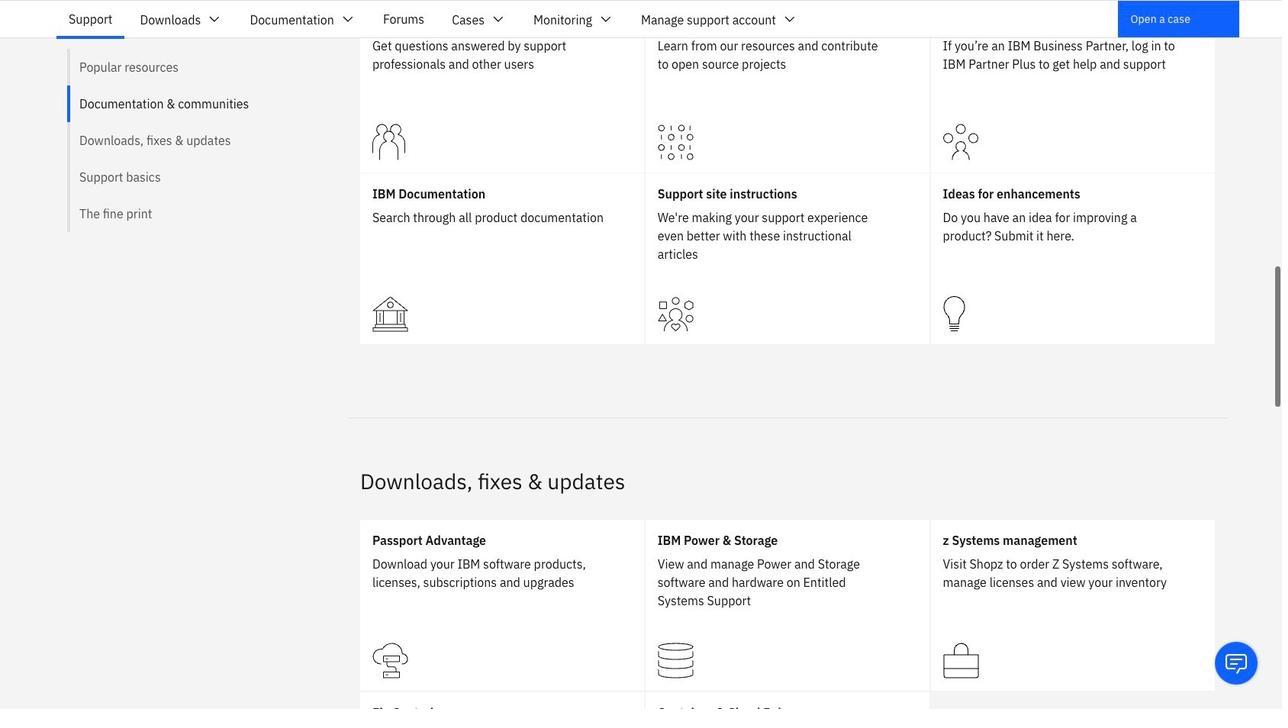 Task type: describe. For each thing, give the bounding box(es) containing it.
find the entitlement key that will grant you access to your container software and cloud paks region
[[646, 692, 930, 709]]

visit shopz to order z systems software, manage licenses and view your inventory region
[[931, 520, 1215, 691]]

view and manage power and storage software and hardware on entitled systems support region
[[646, 520, 930, 691]]

if you're an ibm business partner, log in to ibm partner plus to get help and support region
[[931, 1, 1215, 172]]

download fixes and updates for your software, hardware and operating system region
[[360, 692, 645, 709]]

search through all product documentation region
[[360, 174, 645, 345]]

download your ibm software products, licenses, subscriptions and upgrades region
[[360, 520, 645, 691]]

learn from our resources and contribute to open source projects region
[[646, 1, 930, 172]]

we're making your support experience even better with these instructional articles region
[[646, 174, 930, 345]]



Task type: vqa. For each thing, say whether or not it's contained in the screenshot.
Do you have an idea for improving a product?  Submit it here. region
yes



Task type: locate. For each thing, give the bounding box(es) containing it.
menu bar
[[55, 1, 812, 37]]

get questions answered by support professionals and other users region
[[360, 1, 645, 172]]

do you have an idea for improving a product?  submit it here. region
[[931, 174, 1215, 345]]

open the chat window image
[[1225, 651, 1249, 676]]



